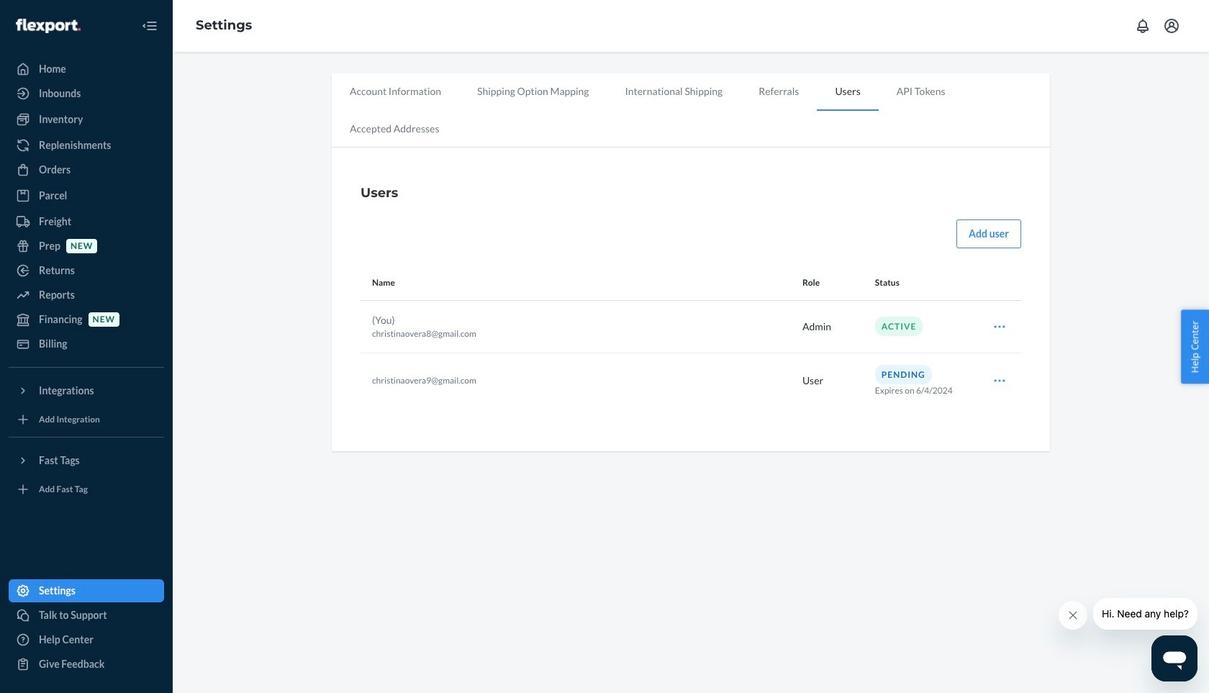 Task type: describe. For each thing, give the bounding box(es) containing it.
flexport logo image
[[16, 19, 80, 33]]

open user actions image
[[992, 319, 1007, 334]]

close navigation image
[[141, 17, 158, 35]]



Task type: vqa. For each thing, say whether or not it's contained in the screenshot.
ship
no



Task type: locate. For each thing, give the bounding box(es) containing it.
tab list
[[332, 73, 1050, 148]]

open account menu image
[[1163, 17, 1180, 35]]

open notifications image
[[1134, 17, 1151, 35]]

open user actions image
[[992, 373, 1007, 388]]

tab
[[332, 73, 459, 109], [459, 73, 607, 109], [607, 73, 741, 109], [741, 73, 817, 109], [817, 73, 879, 111], [879, 73, 963, 109], [332, 111, 457, 147]]



